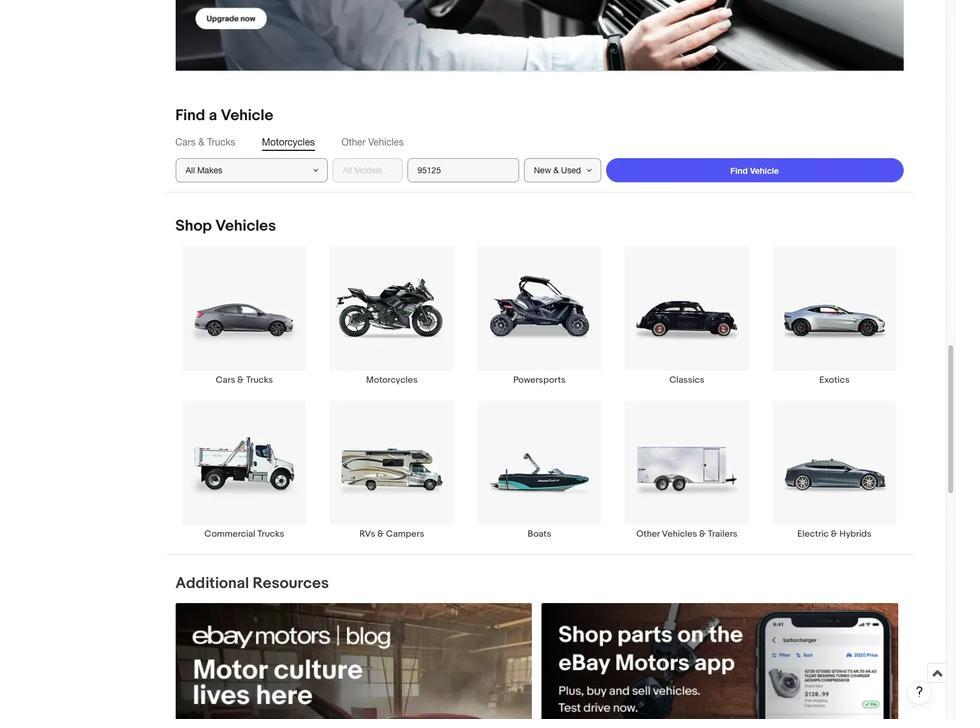 Task type: vqa. For each thing, say whether or not it's contained in the screenshot.
Up to 40% off EcoFlow, direct from the brand link
no



Task type: describe. For each thing, give the bounding box(es) containing it.
vehicle inside button
[[751, 165, 780, 176]]

shop vehicles
[[176, 217, 276, 236]]

motorcycles for motorcycles link
[[366, 374, 418, 386]]

other vehicles & trailers link
[[614, 400, 761, 540]]

rvs & campers link
[[318, 400, 466, 540]]

commercial trucks
[[205, 529, 285, 540]]

shop
[[176, 217, 212, 236]]

electric
[[798, 529, 830, 540]]

none text field check out the ebay motors blog
[[176, 604, 533, 720]]

exotics
[[820, 374, 850, 386]]

boats
[[528, 529, 552, 540]]

commercial
[[205, 529, 256, 540]]

cars & trucks inside tab list
[[176, 137, 236, 148]]

campers
[[386, 529, 425, 540]]

classics
[[670, 374, 705, 386]]

& for electric & hybrids link
[[832, 529, 838, 540]]

& inside tab list
[[198, 137, 205, 148]]

motorcycles for tab list containing cars & trucks
[[262, 137, 315, 148]]

0 vertical spatial trucks
[[207, 137, 236, 148]]

find for find a vehicle
[[176, 107, 205, 125]]

tab list containing cars & trucks
[[176, 136, 904, 149]]

vehicles for shop vehicles
[[216, 217, 276, 236]]

cars inside tab list
[[176, 137, 196, 148]]

& for rvs & campers link
[[378, 529, 384, 540]]

1 vertical spatial trucks
[[246, 374, 273, 386]]

other vehicles & trailers
[[637, 529, 738, 540]]

other for other vehicles & trailers
[[637, 529, 660, 540]]

2 vertical spatial trucks
[[258, 529, 285, 540]]

none text field boost your ride with top tech
[[176, 0, 904, 72]]

ebay motors app image
[[542, 604, 899, 720]]

0 vertical spatial vehicle
[[221, 107, 274, 125]]

find for find vehicle
[[731, 165, 748, 176]]

1 vertical spatial cars & trucks
[[216, 374, 273, 386]]

find vehicle button
[[606, 159, 904, 183]]

trailers
[[709, 529, 738, 540]]

rvs & campers
[[360, 529, 425, 540]]

cars inside cars & trucks link
[[216, 374, 236, 386]]

check out the ebay motors blog image
[[176, 604, 533, 720]]

additional
[[176, 575, 249, 593]]



Task type: locate. For each thing, give the bounding box(es) containing it.
trucks
[[207, 137, 236, 148], [246, 374, 273, 386], [258, 529, 285, 540]]

other
[[342, 137, 366, 148], [637, 529, 660, 540]]

vehicles for other vehicles & trailers
[[663, 529, 698, 540]]

cars & trucks link
[[171, 246, 318, 386]]

motorcycles inside tab list
[[262, 137, 315, 148]]

1 horizontal spatial other
[[637, 529, 660, 540]]

find inside button
[[731, 165, 748, 176]]

vehicle
[[221, 107, 274, 125], [751, 165, 780, 176]]

1 horizontal spatial vehicle
[[751, 165, 780, 176]]

exotics link
[[761, 246, 909, 386]]

rvs
[[360, 529, 376, 540]]

2 none text field from the top
[[176, 604, 533, 720]]

powersports link
[[466, 246, 614, 386]]

0 vertical spatial vehicles
[[369, 137, 404, 148]]

1 horizontal spatial find
[[731, 165, 748, 176]]

0 horizontal spatial vehicle
[[221, 107, 274, 125]]

cars & trucks
[[176, 137, 236, 148], [216, 374, 273, 386]]

0 vertical spatial none text field
[[176, 0, 904, 72]]

motorcycles
[[262, 137, 315, 148], [366, 374, 418, 386]]

2 vertical spatial vehicles
[[663, 529, 698, 540]]

1 vertical spatial vehicle
[[751, 165, 780, 176]]

other vehicles
[[342, 137, 404, 148]]

1 vertical spatial motorcycles
[[366, 374, 418, 386]]

cars
[[176, 137, 196, 148], [216, 374, 236, 386]]

boats link
[[466, 400, 614, 540]]

a
[[209, 107, 217, 125]]

1 vertical spatial other
[[637, 529, 660, 540]]

0 vertical spatial other
[[342, 137, 366, 148]]

vehicles inside tab list
[[369, 137, 404, 148]]

vehicles for other vehicles
[[369, 137, 404, 148]]

ZIP Code (Required) text field
[[408, 159, 519, 183]]

commercial trucks link
[[171, 400, 318, 540]]

0 vertical spatial find
[[176, 107, 205, 125]]

1 vertical spatial cars
[[216, 374, 236, 386]]

resources
[[253, 575, 329, 593]]

& for cars & trucks link
[[238, 374, 244, 386]]

1 vertical spatial none text field
[[176, 604, 533, 720]]

vehicles
[[369, 137, 404, 148], [216, 217, 276, 236], [663, 529, 698, 540]]

other for other vehicles
[[342, 137, 366, 148]]

1 none text field from the top
[[176, 0, 904, 72]]

1 horizontal spatial vehicles
[[369, 137, 404, 148]]

additional resources
[[176, 575, 329, 593]]

1 horizontal spatial motorcycles
[[366, 374, 418, 386]]

electric & hybrids link
[[761, 400, 909, 540]]

boost your ride with top tech image
[[176, 0, 904, 71]]

powersports
[[514, 374, 566, 386]]

0 horizontal spatial vehicles
[[216, 217, 276, 236]]

None text field
[[176, 0, 904, 72], [176, 604, 533, 720]]

0 horizontal spatial motorcycles
[[262, 137, 315, 148]]

electric & hybrids
[[798, 529, 872, 540]]

tab list
[[176, 136, 904, 149]]

1 horizontal spatial cars
[[216, 374, 236, 386]]

0 horizontal spatial cars
[[176, 137, 196, 148]]

help, opens dialogs image
[[914, 686, 926, 699]]

0 vertical spatial motorcycles
[[262, 137, 315, 148]]

1 vertical spatial find
[[731, 165, 748, 176]]

hybrids
[[840, 529, 872, 540]]

classics link
[[614, 246, 761, 386]]

0 vertical spatial cars
[[176, 137, 196, 148]]

0 horizontal spatial find
[[176, 107, 205, 125]]

0 horizontal spatial other
[[342, 137, 366, 148]]

2 horizontal spatial vehicles
[[663, 529, 698, 540]]

find vehicle
[[731, 165, 780, 176]]

0 vertical spatial cars & trucks
[[176, 137, 236, 148]]

None text field
[[542, 604, 899, 720]]

motorcycles link
[[318, 246, 466, 386]]

find
[[176, 107, 205, 125], [731, 165, 748, 176]]

1 vertical spatial vehicles
[[216, 217, 276, 236]]

find a vehicle
[[176, 107, 274, 125]]

&
[[198, 137, 205, 148], [238, 374, 244, 386], [378, 529, 384, 540], [700, 529, 707, 540], [832, 529, 838, 540]]

other inside tab list
[[342, 137, 366, 148]]



